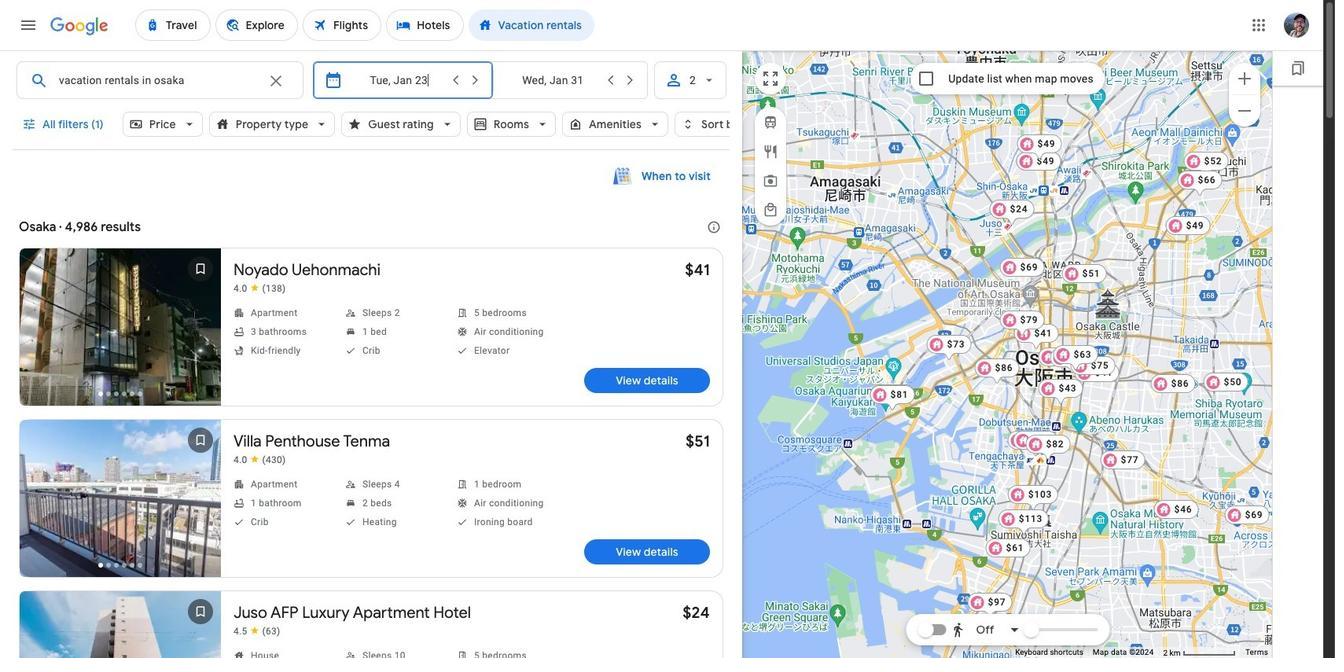 Task type: locate. For each thing, give the bounding box(es) containing it.
save noyado uehonmachi to collection image
[[182, 250, 220, 288]]

3 photos list from the top
[[20, 592, 221, 659]]

Check-in text field
[[352, 62, 446, 98]]

1 photos list from the top
[[20, 249, 221, 419]]

2 vertical spatial photo 1 image
[[20, 592, 221, 659]]

photo 1 image for save villa penthouse tenma to collection "image"
[[20, 420, 221, 577]]

photo 1 image
[[20, 249, 221, 406], [20, 420, 221, 577], [20, 592, 221, 659]]

Check-out text field
[[506, 62, 601, 98]]

0 vertical spatial photo 1 image
[[20, 249, 221, 406]]

save juso afp luxury apartment hotel to collection image
[[182, 593, 220, 631]]

2 vertical spatial photos list
[[20, 592, 221, 659]]

2 back image from the top
[[21, 483, 59, 521]]

next image down save noyado uehonmachi to collection image
[[182, 312, 220, 349]]

1 photo 1 image from the top
[[20, 249, 221, 406]]

2 next image from the top
[[182, 483, 220, 521]]

clear image
[[267, 72, 286, 90]]

0 vertical spatial photos list
[[20, 249, 221, 419]]

photos list for save villa penthouse tenma to collection "image"
[[20, 420, 221, 591]]

3 photo 1 image from the top
[[20, 592, 221, 659]]

photos list for save noyado uehonmachi to collection image
[[20, 249, 221, 419]]

next image down save villa penthouse tenma to collection "image"
[[182, 483, 220, 521]]

save villa penthouse tenma to collection image
[[182, 422, 220, 459]]

2 photos list from the top
[[20, 420, 221, 591]]

back image for photo 1 corresponding to save noyado uehonmachi to collection image
[[21, 312, 59, 349]]

zoom out map image
[[1236, 101, 1255, 120]]

1 back image from the top
[[21, 312, 59, 349]]

2 photo 1 image from the top
[[20, 420, 221, 577]]

4.5 out of 5 stars from 63 reviews image
[[234, 625, 280, 638]]

1 vertical spatial next image
[[182, 483, 220, 521]]

Search for places, hotels and more text field
[[58, 62, 257, 98]]

1 vertical spatial photos list
[[20, 420, 221, 591]]

0 vertical spatial next image
[[182, 312, 220, 349]]

photos list
[[20, 249, 221, 419], [20, 420, 221, 591], [20, 592, 221, 659]]

1 next image from the top
[[182, 312, 220, 349]]

1 vertical spatial back image
[[21, 483, 59, 521]]

0 vertical spatial back image
[[21, 312, 59, 349]]

back image
[[21, 312, 59, 349], [21, 483, 59, 521]]

1 vertical spatial photo 1 image
[[20, 420, 221, 577]]

next image
[[182, 312, 220, 349], [182, 483, 220, 521]]

photo 1 image for save noyado uehonmachi to collection image
[[20, 249, 221, 406]]



Task type: vqa. For each thing, say whether or not it's contained in the screenshot.
learn more about these results image
yes



Task type: describe. For each thing, give the bounding box(es) containing it.
next image for save villa penthouse tenma to collection "image"
[[182, 483, 220, 521]]

next image for save noyado uehonmachi to collection image
[[182, 312, 220, 349]]

view larger map image
[[762, 69, 780, 88]]

4 out of 5 stars from 138 reviews image
[[234, 282, 286, 295]]

back image for save villa penthouse tenma to collection "image" photo 1
[[21, 483, 59, 521]]

4 out of 5 stars from 430 reviews image
[[234, 454, 286, 467]]

photos list for save juso afp luxury apartment hotel to collection icon
[[20, 592, 221, 659]]

filters form
[[13, 50, 766, 159]]

learn more about these results image
[[696, 208, 733, 246]]

zoom in map image
[[1236, 69, 1255, 88]]

photo 1 image for save juso afp luxury apartment hotel to collection icon
[[20, 592, 221, 659]]

map region
[[743, 50, 1274, 659]]

main menu image
[[19, 16, 38, 35]]



